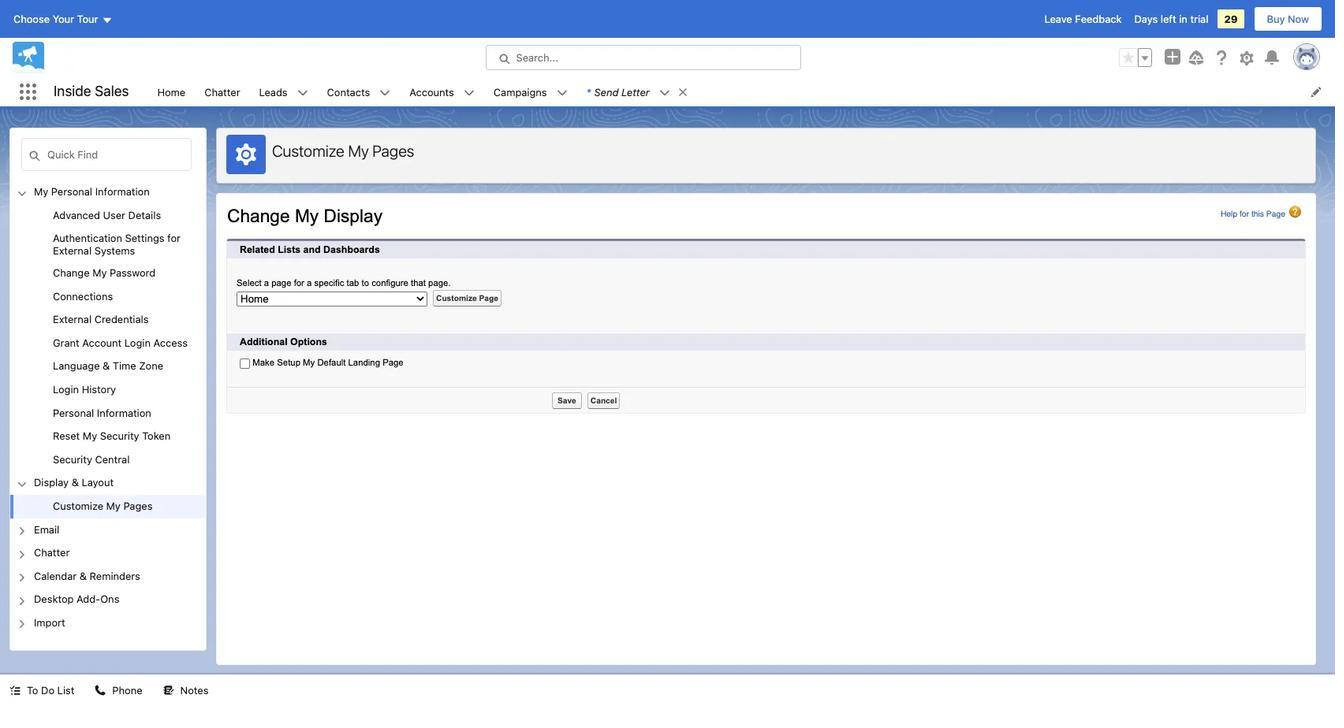 Task type: vqa. For each thing, say whether or not it's contained in the screenshot.
TRAILHEAD within the just so you know information that you submit to the guidance panel can sometimes be transmitted to trailhead, which is hosted outside your salesforce org and subject to separate terms and conditions between you and salesforce. if you have an existing trailhead account associated with your work email, your in-progress and completed badges can sometimes be included.
no



Task type: locate. For each thing, give the bounding box(es) containing it.
1 vertical spatial security
[[53, 453, 92, 466]]

leads list item
[[250, 77, 318, 106]]

login history link
[[53, 383, 116, 397]]

1 vertical spatial pages
[[123, 500, 153, 513]]

2 external from the top
[[53, 313, 92, 326]]

chatter down email link
[[34, 547, 70, 559]]

text default image inside to do list button
[[9, 686, 21, 697]]

1 horizontal spatial text default image
[[380, 87, 391, 98]]

for
[[167, 232, 181, 245]]

leads
[[259, 86, 288, 98]]

0 vertical spatial personal
[[51, 185, 92, 198]]

0 horizontal spatial &
[[72, 477, 79, 489]]

my personal information tree item
[[10, 181, 206, 472]]

external up change
[[53, 245, 92, 257]]

desktop add-ons
[[34, 593, 119, 606]]

0 vertical spatial information
[[95, 185, 150, 198]]

text default image inside "accounts" list item
[[464, 87, 475, 98]]

my personal information
[[34, 185, 150, 198]]

your
[[53, 13, 74, 25]]

ons
[[100, 593, 119, 606]]

authentication settings for external systems
[[53, 232, 181, 257]]

my inside 'tree item'
[[106, 500, 121, 513]]

send
[[594, 86, 619, 98]]

Quick Find search field
[[21, 138, 192, 171]]

security
[[100, 430, 139, 443], [53, 453, 92, 466]]

chatter link
[[195, 77, 250, 106], [34, 547, 70, 561]]

calendar
[[34, 570, 77, 583]]

text default image right contacts
[[380, 87, 391, 98]]

customize my pages down contacts link
[[272, 142, 414, 160]]

customize inside 'tree item'
[[53, 500, 103, 513]]

1 horizontal spatial pages
[[373, 142, 414, 160]]

2 horizontal spatial text default image
[[677, 87, 688, 98]]

text default image inside list item
[[677, 87, 688, 98]]

security central
[[53, 453, 130, 466]]

chatter link right home
[[195, 77, 250, 106]]

group
[[1119, 48, 1152, 67], [10, 204, 206, 472]]

settings
[[125, 232, 165, 245]]

list item containing *
[[577, 77, 695, 106]]

1 horizontal spatial security
[[100, 430, 139, 443]]

0 vertical spatial group
[[1119, 48, 1152, 67]]

0 horizontal spatial text default image
[[95, 686, 106, 697]]

1 vertical spatial external
[[53, 313, 92, 326]]

advanced user details
[[53, 209, 161, 221]]

& for language
[[103, 360, 110, 373]]

information up reset my security token
[[97, 407, 151, 419]]

1 vertical spatial customize my pages
[[53, 500, 153, 513]]

security up central
[[100, 430, 139, 443]]

1 horizontal spatial customize my pages
[[272, 142, 414, 160]]

advanced user details link
[[53, 209, 161, 223]]

connections link
[[53, 290, 113, 304]]

grant account login access link
[[53, 337, 188, 351]]

language & time zone link
[[53, 360, 163, 374]]

group containing advanced user details
[[10, 204, 206, 472]]

0 vertical spatial login
[[125, 337, 151, 349]]

0 horizontal spatial pages
[[123, 500, 153, 513]]

0 horizontal spatial login
[[53, 383, 79, 396]]

1 horizontal spatial chatter
[[204, 86, 240, 98]]

0 vertical spatial chatter
[[204, 86, 240, 98]]

authentication settings for external systems link
[[53, 232, 206, 257]]

text default image left to
[[9, 686, 21, 697]]

0 horizontal spatial group
[[10, 204, 206, 472]]

layout
[[82, 477, 114, 489]]

list containing home
[[148, 77, 1335, 106]]

list item
[[577, 77, 695, 106]]

home link
[[148, 77, 195, 106]]

text default image right letter
[[677, 87, 688, 98]]

chatter link up calendar
[[34, 547, 70, 561]]

& inside 'link'
[[72, 477, 79, 489]]

customize my pages
[[272, 142, 414, 160], [53, 500, 153, 513]]

1 horizontal spatial customize
[[272, 142, 344, 160]]

letter
[[622, 86, 650, 98]]

pages down central
[[123, 500, 153, 513]]

text default image right letter
[[659, 87, 670, 98]]

external up grant
[[53, 313, 92, 326]]

login up time
[[125, 337, 151, 349]]

security central link
[[53, 453, 130, 467]]

information up user
[[95, 185, 150, 198]]

login down language at the left of the page
[[53, 383, 79, 396]]

grant
[[53, 337, 79, 349]]

& left layout
[[72, 477, 79, 489]]

1 horizontal spatial group
[[1119, 48, 1152, 67]]

customize my pages tree item
[[10, 495, 206, 519]]

text default image
[[677, 87, 688, 98], [380, 87, 391, 98], [95, 686, 106, 697]]

0 vertical spatial &
[[103, 360, 110, 373]]

pages
[[373, 142, 414, 160], [123, 500, 153, 513]]

0 horizontal spatial customize my pages
[[53, 500, 153, 513]]

0 horizontal spatial security
[[53, 453, 92, 466]]

1 vertical spatial chatter link
[[34, 547, 70, 561]]

0 vertical spatial customize my pages
[[272, 142, 414, 160]]

chatter
[[204, 86, 240, 98], [34, 547, 70, 559]]

chatter inside chatter link
[[204, 86, 240, 98]]

1 vertical spatial group
[[10, 204, 206, 472]]

text default image for campaigns
[[557, 87, 568, 98]]

my
[[348, 142, 369, 160], [34, 185, 48, 198], [92, 267, 107, 279], [83, 430, 97, 443], [106, 500, 121, 513]]

external credentials
[[53, 313, 149, 326]]

personal up advanced
[[51, 185, 92, 198]]

text default image right leads
[[297, 87, 308, 98]]

import
[[34, 617, 65, 629]]

personal information
[[53, 407, 151, 419]]

customize my pages down layout
[[53, 500, 153, 513]]

display & layout link
[[34, 477, 114, 491]]

0 horizontal spatial customize
[[53, 500, 103, 513]]

list
[[148, 77, 1335, 106]]

1 horizontal spatial &
[[80, 570, 87, 583]]

1 vertical spatial &
[[72, 477, 79, 489]]

token
[[142, 430, 171, 443]]

1 vertical spatial information
[[97, 407, 151, 419]]

sales
[[95, 83, 129, 100]]

central
[[95, 453, 130, 466]]

external credentials link
[[53, 313, 149, 327]]

& left time
[[103, 360, 110, 373]]

login
[[125, 337, 151, 349], [53, 383, 79, 396]]

1 vertical spatial personal
[[53, 407, 94, 419]]

& for display
[[72, 477, 79, 489]]

left
[[1161, 13, 1176, 25]]

& up add-
[[80, 570, 87, 583]]

customize down the display & layout 'link'
[[53, 500, 103, 513]]

change my password
[[53, 267, 155, 279]]

pages down contacts list item
[[373, 142, 414, 160]]

text default image inside leads list item
[[297, 87, 308, 98]]

login history
[[53, 383, 116, 396]]

add-
[[77, 593, 100, 606]]

information
[[95, 185, 150, 198], [97, 407, 151, 419]]

text default image for leads
[[297, 87, 308, 98]]

0 horizontal spatial chatter
[[34, 547, 70, 559]]

calendar & reminders
[[34, 570, 140, 583]]

chatter right home link
[[204, 86, 240, 98]]

display & layout tree item
[[10, 472, 206, 519]]

text default image left 'phone'
[[95, 686, 106, 697]]

customize down leads list item
[[272, 142, 344, 160]]

text default image inside list item
[[659, 87, 670, 98]]

text default image
[[297, 87, 308, 98], [464, 87, 475, 98], [557, 87, 568, 98], [659, 87, 670, 98], [9, 686, 21, 697], [163, 686, 174, 697]]

security up the 'display & layout'
[[53, 453, 92, 466]]

pages inside 'tree item'
[[123, 500, 153, 513]]

text default image inside campaigns list item
[[557, 87, 568, 98]]

29
[[1224, 13, 1238, 25]]

external inside authentication settings for external systems
[[53, 245, 92, 257]]

customize
[[272, 142, 344, 160], [53, 500, 103, 513]]

personal up reset
[[53, 407, 94, 419]]

list
[[57, 685, 74, 697]]

search...
[[516, 51, 558, 64]]

text default image right accounts
[[464, 87, 475, 98]]

import link
[[34, 617, 65, 630]]

1 vertical spatial customize
[[53, 500, 103, 513]]

& inside my personal information tree item
[[103, 360, 110, 373]]

text default image left *
[[557, 87, 568, 98]]

phone button
[[85, 675, 152, 707]]

2 vertical spatial &
[[80, 570, 87, 583]]

1 horizontal spatial chatter link
[[195, 77, 250, 106]]

leads link
[[250, 77, 297, 106]]

display
[[34, 477, 69, 489]]

1 vertical spatial chatter
[[34, 547, 70, 559]]

chatter inside setup tree tree
[[34, 547, 70, 559]]

1 external from the top
[[53, 245, 92, 257]]

text default image for accounts
[[464, 87, 475, 98]]

0 vertical spatial external
[[53, 245, 92, 257]]

0 vertical spatial customize
[[272, 142, 344, 160]]

text default image inside contacts list item
[[380, 87, 391, 98]]

inside sales
[[54, 83, 129, 100]]

phone
[[112, 685, 142, 697]]

personal
[[51, 185, 92, 198], [53, 407, 94, 419]]

in
[[1179, 13, 1188, 25]]

2 horizontal spatial &
[[103, 360, 110, 373]]

text default image left the notes
[[163, 686, 174, 697]]

campaigns
[[494, 86, 547, 98]]



Task type: describe. For each thing, give the bounding box(es) containing it.
inside
[[54, 83, 91, 100]]

user
[[103, 209, 125, 221]]

security inside "link"
[[53, 453, 92, 466]]

setup tree tree
[[10, 181, 206, 651]]

my personal information link
[[34, 185, 150, 199]]

reset my security token
[[53, 430, 171, 443]]

display & layout
[[34, 477, 114, 489]]

1 vertical spatial login
[[53, 383, 79, 396]]

contacts link
[[318, 77, 380, 106]]

do
[[41, 685, 54, 697]]

desktop add-ons link
[[34, 593, 119, 607]]

calendar & reminders link
[[34, 570, 140, 584]]

buy now button
[[1254, 6, 1323, 32]]

to do list
[[27, 685, 74, 697]]

connections
[[53, 290, 113, 303]]

reminders
[[90, 570, 140, 583]]

1 horizontal spatial login
[[125, 337, 151, 349]]

language
[[53, 360, 100, 373]]

zone
[[139, 360, 163, 373]]

authentication
[[53, 232, 122, 245]]

buy
[[1267, 13, 1285, 25]]

search... button
[[485, 45, 801, 70]]

email
[[34, 523, 59, 536]]

buy now
[[1267, 13, 1309, 25]]

reset my security token link
[[53, 430, 171, 444]]

home
[[157, 86, 186, 98]]

password
[[110, 267, 155, 279]]

time
[[113, 360, 136, 373]]

notes button
[[154, 675, 218, 707]]

choose your tour
[[13, 13, 98, 25]]

campaigns link
[[484, 77, 557, 106]]

personal information link
[[53, 407, 151, 421]]

account
[[82, 337, 122, 349]]

days
[[1135, 13, 1158, 25]]

text default image inside phone button
[[95, 686, 106, 697]]

email link
[[34, 523, 59, 537]]

personal inside personal information link
[[53, 407, 94, 419]]

tour
[[77, 13, 98, 25]]

now
[[1288, 13, 1309, 25]]

days left in trial
[[1135, 13, 1209, 25]]

to
[[27, 685, 38, 697]]

feedback
[[1075, 13, 1122, 25]]

details
[[128, 209, 161, 221]]

access
[[153, 337, 188, 349]]

credentials
[[94, 313, 149, 326]]

personal inside my personal information link
[[51, 185, 92, 198]]

notes
[[180, 685, 209, 697]]

reset
[[53, 430, 80, 443]]

*
[[587, 86, 591, 98]]

* send letter
[[587, 86, 650, 98]]

to do list button
[[0, 675, 84, 707]]

language & time zone
[[53, 360, 163, 373]]

grant account login access
[[53, 337, 188, 349]]

customize my pages link
[[53, 500, 153, 514]]

0 horizontal spatial chatter link
[[34, 547, 70, 561]]

choose
[[13, 13, 50, 25]]

my for reset my security token link at the left bottom
[[83, 430, 97, 443]]

0 vertical spatial chatter link
[[195, 77, 250, 106]]

customize my pages inside 'tree item'
[[53, 500, 153, 513]]

advanced
[[53, 209, 100, 221]]

systems
[[94, 245, 135, 257]]

campaigns list item
[[484, 77, 577, 106]]

accounts
[[410, 86, 454, 98]]

0 vertical spatial security
[[100, 430, 139, 443]]

my for change my password link
[[92, 267, 107, 279]]

change
[[53, 267, 90, 279]]

choose your tour button
[[13, 6, 113, 32]]

external inside the external credentials link
[[53, 313, 92, 326]]

leave feedback
[[1045, 13, 1122, 25]]

text default image inside notes 'button'
[[163, 686, 174, 697]]

change my password link
[[53, 267, 155, 281]]

accounts link
[[400, 77, 464, 106]]

leave feedback link
[[1045, 13, 1122, 25]]

contacts list item
[[318, 77, 400, 106]]

accounts list item
[[400, 77, 484, 106]]

0 vertical spatial pages
[[373, 142, 414, 160]]

my for customize my pages link
[[106, 500, 121, 513]]

text default image for *
[[659, 87, 670, 98]]

leave
[[1045, 13, 1072, 25]]

& for calendar
[[80, 570, 87, 583]]

contacts
[[327, 86, 370, 98]]

trial
[[1191, 13, 1209, 25]]



